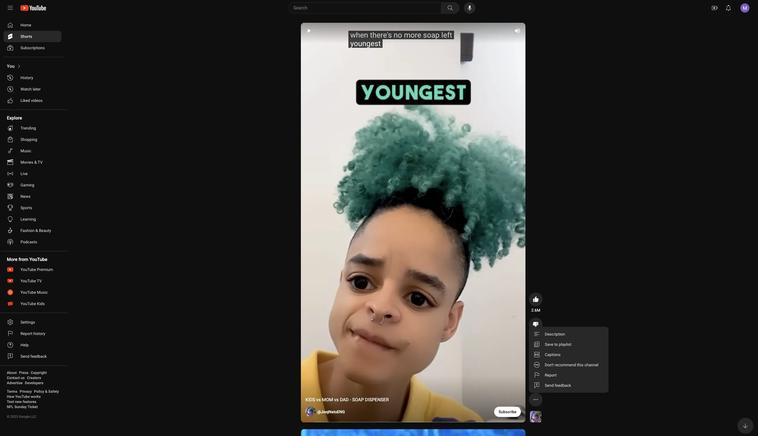 Task type: describe. For each thing, give the bounding box(es) containing it.
send feedback option
[[530, 381, 609, 391]]

Search text field
[[294, 4, 440, 12]]

about
[[7, 371, 17, 375]]

don't
[[546, 363, 554, 368]]

left
[[442, 31, 453, 39]]

new
[[15, 400, 22, 404]]

advertise
[[7, 381, 23, 386]]

channel
[[585, 363, 599, 368]]

fashion
[[21, 229, 35, 233]]

creators
[[27, 376, 41, 380]]

youtube premium
[[21, 268, 53, 272]]

beauty
[[39, 229, 51, 233]]

soap
[[353, 398, 364, 403]]

main content containing when
[[68, 16, 759, 437]]

history
[[33, 332, 45, 336]]

send inside option
[[546, 384, 554, 388]]

kids
[[306, 398, 315, 403]]

0 horizontal spatial send
[[21, 354, 29, 359]]

list box containing description
[[530, 327, 609, 393]]

subscriptions
[[21, 46, 45, 50]]

nfl
[[7, 405, 14, 409]]

& for beauty
[[36, 229, 38, 233]]

policy
[[34, 390, 44, 394]]

©
[[7, 415, 10, 419]]

videos
[[31, 98, 43, 103]]

history
[[21, 76, 33, 80]]

youtube up youtube premium
[[29, 257, 47, 262]]

us
[[21, 376, 25, 380]]

save
[[546, 343, 554, 347]]

explore
[[7, 115, 22, 121]]

14k
[[533, 358, 540, 363]]

advertise link
[[7, 381, 23, 386]]

press link
[[19, 371, 29, 376]]

movies
[[21, 160, 33, 165]]

from
[[19, 257, 28, 262]]

test
[[7, 400, 14, 404]]

youtube for kids
[[21, 302, 36, 306]]

more
[[404, 31, 422, 39]]

policy & safety link
[[34, 390, 59, 395]]

don't recommend this channel option
[[530, 360, 609, 370]]

shopping
[[21, 137, 37, 142]]

more from youtube
[[7, 257, 47, 262]]

sports
[[21, 206, 32, 210]]

captions link
[[530, 350, 609, 360]]

dad
[[340, 398, 349, 403]]

2023
[[10, 415, 18, 419]]

Share text field
[[531, 383, 541, 389]]

this
[[578, 363, 584, 368]]

liked videos
[[21, 98, 43, 103]]

@joojnatueng link
[[318, 409, 345, 415]]

dispenser
[[365, 398, 389, 403]]

0 vertical spatial send feedback
[[21, 354, 47, 359]]

1 vs from the left
[[317, 398, 321, 403]]

watch later
[[21, 87, 41, 91]]

developers link
[[25, 381, 43, 386]]

how youtube works link
[[7, 395, 41, 400]]

sunday
[[14, 405, 27, 409]]

2.6M text field
[[532, 308, 541, 313]]

-
[[350, 398, 351, 403]]

© 2023 google llc
[[7, 415, 36, 419]]

home
[[21, 23, 31, 27]]

llc
[[31, 415, 36, 419]]

youtube video player element
[[301, 23, 546, 423]]

copyright link
[[31, 371, 47, 376]]

press
[[19, 371, 29, 375]]

14K text field
[[533, 358, 540, 364]]

creators link
[[27, 376, 41, 381]]

subscribe button
[[495, 407, 522, 417]]

no
[[394, 31, 403, 39]]

feedback inside option
[[555, 384, 572, 388]]

save to playlist
[[546, 343, 572, 347]]

youtube tv
[[21, 279, 42, 284]]

terms privacy policy & safety how youtube works test new features nfl sunday ticket
[[7, 390, 59, 409]]

subscribe
[[499, 410, 517, 415]]

1 horizontal spatial music
[[37, 290, 48, 295]]

description
[[546, 332, 566, 337]]

news
[[21, 194, 31, 199]]

@joojnatueng
[[318, 410, 345, 415]]

soap
[[424, 31, 440, 39]]

shorts
[[21, 34, 32, 39]]

recommend
[[555, 363, 577, 368]]

kids vs mom vs dad - soap dispenser
[[306, 398, 389, 403]]

ticket
[[27, 405, 38, 409]]

report for report history
[[21, 332, 32, 336]]

youtube for tv
[[21, 279, 36, 284]]

share
[[531, 384, 541, 388]]

& inside terms privacy policy & safety how youtube works test new features nfl sunday ticket
[[45, 390, 47, 394]]

how
[[7, 395, 14, 399]]

when there's no more soap left youngest
[[351, 31, 453, 48]]

Subscribe text field
[[499, 410, 517, 415]]

help
[[21, 343, 29, 348]]

more
[[7, 257, 17, 262]]



Task type: locate. For each thing, give the bounding box(es) containing it.
youtube
[[29, 257, 47, 262], [21, 268, 36, 272], [21, 279, 36, 284], [21, 290, 36, 295], [21, 302, 36, 306], [15, 395, 30, 399]]

send feedback inside option
[[546, 384, 572, 388]]

1 vertical spatial report
[[546, 373, 557, 378]]

1 horizontal spatial feedback
[[555, 384, 572, 388]]

& right the policy
[[45, 390, 47, 394]]

vs
[[317, 398, 321, 403], [334, 398, 339, 403]]

movies & tv
[[21, 160, 43, 165]]

fashion & beauty
[[21, 229, 51, 233]]

0 horizontal spatial vs
[[317, 398, 321, 403]]

captions option
[[530, 350, 609, 360]]

shorts link
[[3, 31, 62, 42], [3, 31, 62, 42]]

youtube inside terms privacy policy & safety how youtube works test new features nfl sunday ticket
[[15, 395, 30, 399]]

vs right kids
[[317, 398, 321, 403]]

you link
[[3, 61, 62, 72], [3, 61, 62, 72]]

shopping link
[[3, 134, 62, 145], [3, 134, 62, 145]]

& for tv
[[34, 160, 37, 165]]

contact
[[7, 376, 20, 380]]

settings link
[[3, 317, 62, 328], [3, 317, 62, 328]]

learning link
[[3, 214, 62, 225], [3, 214, 62, 225]]

youtube up test new features link in the bottom of the page
[[15, 395, 30, 399]]

0 horizontal spatial report
[[21, 332, 32, 336]]

youtube music
[[21, 290, 48, 295]]

0 vertical spatial music
[[21, 149, 31, 153]]

gaming
[[21, 183, 34, 188]]

safety
[[48, 390, 59, 394]]

later
[[33, 87, 41, 91]]

liked videos link
[[3, 95, 62, 106], [3, 95, 62, 106]]

youtube down more from youtube
[[21, 268, 36, 272]]

features
[[23, 400, 36, 404]]

0 horizontal spatial send feedback
[[21, 354, 47, 359]]

0 horizontal spatial music
[[21, 149, 31, 153]]

report
[[21, 332, 32, 336], [546, 373, 557, 378]]

mom
[[322, 398, 333, 403]]

1 vertical spatial music
[[37, 290, 48, 295]]

0 vertical spatial feedback
[[30, 354, 47, 359]]

privacy link
[[20, 390, 32, 395]]

don't recommend this channel
[[546, 363, 599, 368]]

kids
[[37, 302, 45, 306]]

avatar image image
[[741, 3, 750, 13]]

youtube for music
[[21, 290, 36, 295]]

send feedback link
[[3, 351, 62, 362], [3, 351, 62, 362], [530, 381, 609, 391]]

feedback
[[30, 354, 47, 359], [555, 384, 572, 388]]

learning
[[21, 217, 36, 222]]

music
[[21, 149, 31, 153], [37, 290, 48, 295]]

main content
[[68, 16, 759, 437]]

& left beauty
[[36, 229, 38, 233]]

history link
[[3, 72, 62, 83], [3, 72, 62, 83]]

report option
[[530, 370, 609, 381]]

youtube music link
[[3, 287, 62, 298], [3, 287, 62, 298]]

youtube up youtube music
[[21, 279, 36, 284]]

tv down youtube premium
[[37, 279, 42, 284]]

list box
[[530, 327, 609, 393]]

google
[[19, 415, 30, 419]]

2 vertical spatial &
[[45, 390, 47, 394]]

playlist
[[560, 343, 572, 347]]

you
[[7, 64, 15, 69]]

copyright
[[31, 371, 47, 375]]

works
[[31, 395, 41, 399]]

youtube for premium
[[21, 268, 36, 272]]

youtube kids
[[21, 302, 45, 306]]

tv right the movies
[[38, 160, 43, 165]]

podcasts link
[[3, 237, 62, 248], [3, 237, 62, 248]]

1 vertical spatial feedback
[[555, 384, 572, 388]]

privacy
[[20, 390, 32, 394]]

subscriptions link
[[3, 42, 62, 54], [3, 42, 62, 54]]

0 vertical spatial tv
[[38, 160, 43, 165]]

movies & tv link
[[3, 157, 62, 168], [3, 157, 62, 168]]

youtube down youtube tv
[[21, 290, 36, 295]]

youtube premium link
[[3, 264, 62, 276], [3, 264, 62, 276]]

test new features link
[[7, 400, 36, 405]]

2 vs from the left
[[334, 398, 339, 403]]

tv
[[38, 160, 43, 165], [37, 279, 42, 284]]

1 horizontal spatial send
[[546, 384, 554, 388]]

dislike
[[531, 333, 542, 338]]

feedback down report option
[[555, 384, 572, 388]]

0 horizontal spatial feedback
[[30, 354, 47, 359]]

1 vertical spatial send
[[546, 384, 554, 388]]

send feedback down report option
[[546, 384, 572, 388]]

news link
[[3, 191, 62, 202], [3, 191, 62, 202]]

trending link
[[3, 123, 62, 134], [3, 123, 62, 134]]

premium
[[37, 268, 53, 272]]

help link
[[3, 340, 62, 351], [3, 340, 62, 351]]

music up kids
[[37, 290, 48, 295]]

live
[[21, 172, 28, 176]]

youtube left kids
[[21, 302, 36, 306]]

& right the movies
[[34, 160, 37, 165]]

send feedback
[[21, 354, 47, 359], [546, 384, 572, 388]]

music up the movies
[[21, 149, 31, 153]]

save to playlist option
[[530, 340, 609, 350]]

vs left dad
[[334, 398, 339, 403]]

report for report
[[546, 373, 557, 378]]

podcasts
[[21, 240, 37, 244]]

report history link
[[3, 328, 62, 340], [3, 328, 62, 340]]

None search field
[[279, 2, 461, 14]]

description option
[[530, 329, 609, 340]]

1 horizontal spatial report
[[546, 373, 557, 378]]

report down "don't"
[[546, 373, 557, 378]]

send feedback down help
[[21, 354, 47, 359]]

live link
[[3, 168, 62, 180], [3, 168, 62, 180]]

nfl sunday ticket link
[[7, 405, 38, 410]]

about link
[[7, 371, 17, 376]]

youtube kids link
[[3, 298, 62, 310], [3, 298, 62, 310]]

1 horizontal spatial send feedback
[[546, 384, 572, 388]]

1 vertical spatial tv
[[37, 279, 42, 284]]

0 vertical spatial send
[[21, 354, 29, 359]]

report down the settings
[[21, 332, 32, 336]]

0 vertical spatial &
[[34, 160, 37, 165]]

feedback up "copyright"
[[30, 354, 47, 359]]

send down help
[[21, 354, 29, 359]]

0 vertical spatial report
[[21, 332, 32, 336]]

trending
[[21, 126, 36, 131]]

liked
[[21, 98, 30, 103]]

1 vertical spatial send feedback
[[546, 384, 572, 388]]

to
[[555, 343, 559, 347]]

watch later link
[[3, 83, 62, 95], [3, 83, 62, 95]]

1 vertical spatial &
[[36, 229, 38, 233]]

Dislike text field
[[531, 333, 542, 339]]

sports link
[[3, 202, 62, 214], [3, 202, 62, 214]]

send
[[21, 354, 29, 359], [546, 384, 554, 388]]

report inside option
[[546, 373, 557, 378]]

send right share
[[546, 384, 554, 388]]

settings
[[21, 320, 35, 325]]

watch
[[21, 87, 32, 91]]

when
[[351, 31, 369, 39]]

1 horizontal spatial vs
[[334, 398, 339, 403]]

youngest
[[351, 39, 381, 48]]

gaming link
[[3, 180, 62, 191], [3, 180, 62, 191]]

about press copyright contact us creators advertise developers
[[7, 371, 47, 386]]



